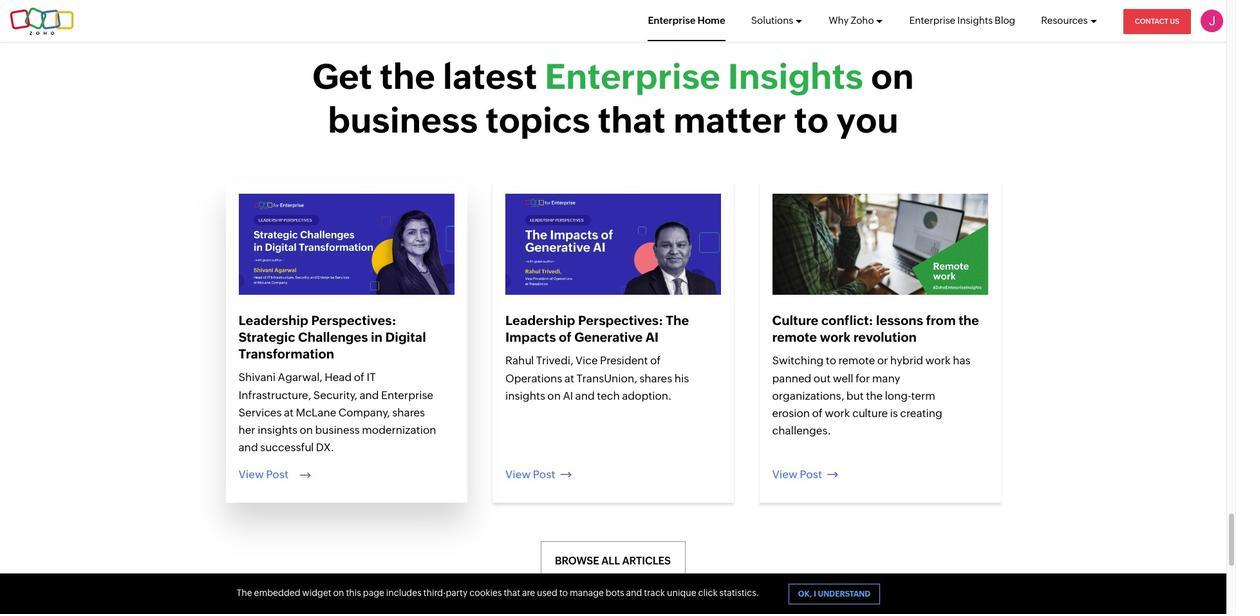Task type: vqa. For each thing, say whether or not it's contained in the screenshot.
the on business topics that matter to you
yes



Task type: describe. For each thing, give the bounding box(es) containing it.
leadership perspectives: strategic challenges in digital transformation
[[239, 313, 426, 362]]

get the latest enterprise insights
[[313, 57, 864, 97]]

infrastructure,
[[239, 389, 311, 402]]

why zoho
[[829, 15, 875, 26]]

is
[[891, 407, 899, 420]]

perspectives: for digital
[[311, 313, 396, 328]]

but
[[847, 390, 864, 403]]

rahul
[[506, 355, 534, 368]]

generative
[[575, 330, 643, 345]]

all
[[602, 555, 620, 568]]

us
[[1171, 17, 1180, 25]]

browse all articles
[[555, 555, 671, 568]]

on left this at bottom
[[333, 588, 344, 598]]

shivani agarwal, head of it infrastructure, security, and enterprise services at mclane company, shares her insights on business modernization and successful dx.
[[239, 371, 436, 454]]

his
[[675, 372, 689, 385]]

and inside rahul trivedi, vice president of operations at transunion, shares his insights on ai and tech adoption.
[[576, 390, 595, 403]]

impacts
[[506, 330, 556, 345]]

page
[[363, 588, 385, 598]]

transunion,
[[577, 372, 638, 385]]

long-
[[885, 390, 912, 403]]

0 horizontal spatial that
[[504, 588, 521, 598]]

i
[[814, 590, 817, 599]]

from
[[927, 313, 956, 328]]

vice
[[576, 355, 598, 368]]

security,
[[314, 389, 358, 402]]

services
[[239, 406, 282, 419]]

business inside shivani agarwal, head of it infrastructure, security, and enterprise services at mclane company, shares her insights on business modernization and successful dx.
[[315, 424, 360, 437]]

ai inside rahul trivedi, vice president of operations at transunion, shares his insights on ai and tech adoption.
[[563, 390, 573, 403]]

ok,
[[799, 590, 813, 599]]

hybrid
[[891, 355, 924, 368]]

track
[[644, 588, 666, 598]]

revolution
[[854, 330, 917, 345]]

organizations,
[[773, 390, 845, 403]]

embedded
[[254, 588, 301, 598]]

why
[[829, 15, 849, 26]]

get
[[313, 57, 373, 97]]

that inside on business topics that matter to you
[[598, 100, 666, 140]]

view for leadership perspectives: strategic challenges in digital transformation
[[239, 469, 264, 482]]

conflict:
[[822, 313, 874, 328]]

well
[[833, 372, 854, 385]]

contact us link
[[1124, 9, 1192, 34]]

leadership perspectives: the impacts of generative ai
[[506, 313, 690, 345]]

it
[[367, 371, 376, 384]]

digital
[[386, 330, 426, 345]]

leadership for challenges
[[239, 313, 309, 328]]

culture
[[773, 313, 819, 328]]

to inside on business topics that matter to you
[[795, 100, 829, 140]]

unique
[[667, 588, 697, 598]]

the embedded widget on this page includes third-party cookies that are used to manage bots and track unique click statistics.
[[237, 588, 760, 598]]

and down "it"
[[360, 389, 379, 402]]

resources
[[1042, 15, 1089, 26]]

topics
[[486, 100, 591, 140]]

on business topics that matter to you
[[328, 57, 915, 140]]

has
[[954, 355, 971, 368]]

browse
[[555, 555, 600, 568]]

enterprise inside shivani agarwal, head of it infrastructure, security, and enterprise services at mclane company, shares her insights on business modernization and successful dx.
[[381, 389, 434, 402]]

enterprise home link
[[648, 0, 726, 41]]

zoho
[[851, 15, 875, 26]]

used
[[537, 588, 558, 598]]

enterprise insights blog link
[[910, 0, 1016, 41]]

and right bots at bottom
[[627, 588, 643, 598]]

widget
[[302, 588, 332, 598]]

culture conflict: lessons from the remote work revolution
[[773, 313, 980, 345]]

in
[[371, 330, 383, 345]]

of inside "switching to remote or hybrid work has panned out well for many organizations, but the long-term erosion of work culture is creating challenges."
[[813, 407, 823, 420]]

to inside "switching to remote or hybrid work has panned out well for many organizations, but the long-term erosion of work culture is creating challenges."
[[826, 355, 837, 368]]

0 horizontal spatial the
[[237, 588, 252, 598]]

tech
[[597, 390, 620, 403]]

agarwal,
[[278, 371, 323, 384]]

this
[[346, 588, 361, 598]]

many
[[873, 372, 901, 385]]

or
[[878, 355, 889, 368]]

shares inside shivani agarwal, head of it infrastructure, security, and enterprise services at mclane company, shares her insights on business modernization and successful dx.
[[392, 406, 425, 419]]

ai inside leadership perspectives: the impacts of generative ai
[[646, 330, 659, 345]]

for
[[856, 372, 871, 385]]

lessons
[[877, 313, 924, 328]]

trivedi,
[[536, 355, 574, 368]]

work inside 'culture conflict: lessons from the remote work revolution'
[[820, 330, 851, 345]]

creating
[[901, 407, 943, 420]]

the transformative power of executive dashboards image
[[506, 194, 722, 295]]

contact us
[[1136, 17, 1180, 25]]

at inside rahul trivedi, vice president of operations at transunion, shares his insights on ai and tech adoption.
[[565, 372, 575, 385]]

remote inside 'culture conflict: lessons from the remote work revolution'
[[773, 330, 818, 345]]

insights inside shivani agarwal, head of it infrastructure, security, and enterprise services at mclane company, shares her insights on business modernization and successful dx.
[[258, 424, 298, 437]]

of inside shivani agarwal, head of it infrastructure, security, and enterprise services at mclane company, shares her insights on business modernization and successful dx.
[[354, 371, 365, 384]]

click
[[699, 588, 718, 598]]

term
[[912, 390, 936, 403]]

head
[[325, 371, 352, 384]]

the inside 'culture conflict: lessons from the remote work revolution'
[[959, 313, 980, 328]]

business inside on business topics that matter to you
[[328, 100, 478, 140]]

contact
[[1136, 17, 1169, 25]]

successful
[[260, 442, 314, 454]]

of inside leadership perspectives: the impacts of generative ai
[[559, 330, 572, 345]]

view post for culture conflict: lessons from the remote work revolution
[[773, 469, 823, 482]]

you
[[837, 100, 899, 140]]



Task type: locate. For each thing, give the bounding box(es) containing it.
0 horizontal spatial remote
[[773, 330, 818, 345]]

on
[[872, 57, 915, 97], [548, 390, 561, 403], [300, 424, 313, 437], [333, 588, 344, 598]]

0 horizontal spatial the
[[380, 57, 435, 97]]

0 vertical spatial remote
[[773, 330, 818, 345]]

0 vertical spatial shares
[[640, 372, 673, 385]]

zoho enterprise logo image
[[10, 7, 74, 35]]

2 view post from the left
[[506, 469, 556, 482]]

and
[[360, 389, 379, 402], [576, 390, 595, 403], [239, 442, 258, 454], [627, 588, 643, 598]]

bots
[[606, 588, 625, 598]]

her
[[239, 424, 256, 437]]

work down but
[[825, 407, 851, 420]]

1 horizontal spatial the
[[666, 313, 690, 328]]

on down operations
[[548, 390, 561, 403]]

post
[[266, 469, 289, 482], [533, 469, 556, 482], [800, 469, 823, 482]]

cookies
[[470, 588, 502, 598]]

1 horizontal spatial post
[[533, 469, 556, 482]]

at inside shivani agarwal, head of it infrastructure, security, and enterprise services at mclane company, shares her insights on business modernization and successful dx.
[[284, 406, 294, 419]]

1 horizontal spatial ai
[[646, 330, 659, 345]]

ai down trivedi,
[[563, 390, 573, 403]]

latest
[[443, 57, 538, 97]]

leadership
[[239, 313, 309, 328], [506, 313, 576, 328]]

the
[[380, 57, 435, 97], [959, 313, 980, 328], [867, 390, 883, 403]]

the
[[666, 313, 690, 328], [237, 588, 252, 598]]

insights inside rahul trivedi, vice president of operations at transunion, shares his insights on ai and tech adoption.
[[506, 390, 546, 403]]

1 horizontal spatial perspectives:
[[578, 313, 664, 328]]

blog
[[995, 15, 1016, 26]]

of up trivedi,
[[559, 330, 572, 345]]

2 leadership from the left
[[506, 313, 576, 328]]

0 horizontal spatial shares
[[392, 406, 425, 419]]

1 leadership from the left
[[239, 313, 309, 328]]

of right president
[[651, 355, 661, 368]]

and down her
[[239, 442, 258, 454]]

of inside rahul trivedi, vice president of operations at transunion, shares his insights on ai and tech adoption.
[[651, 355, 661, 368]]

enterprise inside "link"
[[910, 15, 956, 26]]

0 vertical spatial ai
[[646, 330, 659, 345]]

0 vertical spatial to
[[795, 100, 829, 140]]

enterprise home
[[648, 15, 726, 26]]

operations
[[506, 372, 563, 385]]

the case for zero-party data image
[[239, 194, 455, 295]]

view for culture conflict: lessons from the remote work revolution
[[773, 469, 798, 482]]

third-
[[424, 588, 446, 598]]

remote down culture
[[773, 330, 818, 345]]

post for leadership perspectives: the impacts of generative ai
[[533, 469, 556, 482]]

matter
[[674, 100, 787, 140]]

0 horizontal spatial at
[[284, 406, 294, 419]]

2 horizontal spatial the
[[959, 313, 980, 328]]

statistics.
[[720, 588, 760, 598]]

1 post from the left
[[266, 469, 289, 482]]

panned
[[773, 372, 812, 385]]

of down organizations,
[[813, 407, 823, 420]]

2 view from the left
[[506, 469, 531, 482]]

1 view post from the left
[[239, 469, 289, 482]]

1 vertical spatial at
[[284, 406, 294, 419]]

remote
[[773, 330, 818, 345], [839, 355, 876, 368]]

2 horizontal spatial view post
[[773, 469, 823, 482]]

shares inside rahul trivedi, vice president of operations at transunion, shares his insights on ai and tech adoption.
[[640, 372, 673, 385]]

culture
[[853, 407, 889, 420]]

1 horizontal spatial that
[[598, 100, 666, 140]]

insights
[[506, 390, 546, 403], [258, 424, 298, 437]]

1 horizontal spatial insights
[[958, 15, 993, 26]]

on inside shivani agarwal, head of it infrastructure, security, and enterprise services at mclane company, shares her insights on business modernization and successful dx.
[[300, 424, 313, 437]]

0 vertical spatial work
[[820, 330, 851, 345]]

1 vertical spatial the
[[237, 588, 252, 598]]

switching to remote or hybrid work has panned out well for many organizations, but the long-term erosion of work culture is creating challenges.
[[773, 355, 971, 438]]

the inside "switching to remote or hybrid work has panned out well for many organizations, but the long-term erosion of work culture is creating challenges."
[[867, 390, 883, 403]]

1 horizontal spatial remote
[[839, 355, 876, 368]]

insights down solutions
[[728, 57, 864, 97]]

0 horizontal spatial leadership
[[239, 313, 309, 328]]

3 view from the left
[[773, 469, 798, 482]]

at down trivedi,
[[565, 372, 575, 385]]

that down get the latest enterprise insights
[[598, 100, 666, 140]]

0 vertical spatial business
[[328, 100, 478, 140]]

leadership for impacts
[[506, 313, 576, 328]]

1 vertical spatial the
[[959, 313, 980, 328]]

that
[[598, 100, 666, 140], [504, 588, 521, 598]]

to left you
[[795, 100, 829, 140]]

modernization
[[362, 424, 436, 437]]

insights inside "link"
[[958, 15, 993, 26]]

perspectives:
[[311, 313, 396, 328], [578, 313, 664, 328]]

1 horizontal spatial leadership
[[506, 313, 576, 328]]

on inside rahul trivedi, vice president of operations at transunion, shares his insights on ai and tech adoption.
[[548, 390, 561, 403]]

insights up successful
[[258, 424, 298, 437]]

1 perspectives: from the left
[[311, 313, 396, 328]]

home
[[698, 15, 726, 26]]

1 vertical spatial to
[[826, 355, 837, 368]]

leadership up strategic
[[239, 313, 309, 328]]

1 horizontal spatial shares
[[640, 372, 673, 385]]

leadership inside leadership perspectives: the impacts of generative ai
[[506, 313, 576, 328]]

transformation
[[239, 347, 334, 362]]

0 vertical spatial insights
[[958, 15, 993, 26]]

insights
[[958, 15, 993, 26], [728, 57, 864, 97]]

that left 'are'
[[504, 588, 521, 598]]

ok, i understand
[[799, 590, 871, 599]]

of left "it"
[[354, 371, 365, 384]]

and left tech
[[576, 390, 595, 403]]

insights down operations
[[506, 390, 546, 403]]

view post for leadership perspectives: strategic challenges in digital transformation
[[239, 469, 289, 482]]

3 view post from the left
[[773, 469, 823, 482]]

james peterson image
[[1201, 10, 1224, 32]]

1 horizontal spatial view post
[[506, 469, 556, 482]]

remote inside "switching to remote or hybrid work has panned out well for many organizations, but the long-term erosion of work culture is creating challenges."
[[839, 355, 876, 368]]

1 vertical spatial business
[[315, 424, 360, 437]]

work left has
[[926, 355, 951, 368]]

1 vertical spatial remote
[[839, 355, 876, 368]]

to
[[795, 100, 829, 140], [826, 355, 837, 368], [560, 588, 568, 598]]

out
[[814, 372, 831, 385]]

view for leadership perspectives: the impacts of generative ai
[[506, 469, 531, 482]]

1 vertical spatial insights
[[258, 424, 298, 437]]

president
[[600, 355, 648, 368]]

the left embedded
[[237, 588, 252, 598]]

mclane
[[296, 406, 336, 419]]

0 vertical spatial insights
[[506, 390, 546, 403]]

view post
[[239, 469, 289, 482], [506, 469, 556, 482], [773, 469, 823, 482]]

erosion
[[773, 407, 811, 420]]

2 horizontal spatial post
[[800, 469, 823, 482]]

0 horizontal spatial view post
[[239, 469, 289, 482]]

view post for leadership perspectives: the impacts of generative ai
[[506, 469, 556, 482]]

perspectives: for generative
[[578, 313, 664, 328]]

shares up 'modernization' at bottom left
[[392, 406, 425, 419]]

1 vertical spatial shares
[[392, 406, 425, 419]]

0 vertical spatial at
[[565, 372, 575, 385]]

1 view from the left
[[239, 469, 264, 482]]

1 vertical spatial ai
[[563, 390, 573, 403]]

0 horizontal spatial insights
[[258, 424, 298, 437]]

2 post from the left
[[533, 469, 556, 482]]

are
[[522, 588, 536, 598]]

2 horizontal spatial view
[[773, 469, 798, 482]]

company,
[[339, 406, 390, 419]]

1 vertical spatial insights
[[728, 57, 864, 97]]

0 horizontal spatial perspectives:
[[311, 313, 396, 328]]

2 vertical spatial to
[[560, 588, 568, 598]]

dx.
[[316, 442, 335, 454]]

rahul trivedi, vice president of operations at transunion, shares his insights on ai and tech adoption.
[[506, 355, 689, 403]]

perspectives: inside leadership perspectives: the impacts of generative ai
[[578, 313, 664, 328]]

0 horizontal spatial view
[[239, 469, 264, 482]]

1 horizontal spatial insights
[[506, 390, 546, 403]]

3 post from the left
[[800, 469, 823, 482]]

0 horizontal spatial post
[[266, 469, 289, 482]]

ai
[[646, 330, 659, 345], [563, 390, 573, 403]]

0 horizontal spatial ai
[[563, 390, 573, 403]]

work down conflict:
[[820, 330, 851, 345]]

1 vertical spatial work
[[926, 355, 951, 368]]

2 perspectives: from the left
[[578, 313, 664, 328]]

shivani
[[239, 371, 276, 384]]

0 vertical spatial that
[[598, 100, 666, 140]]

at down infrastructure,
[[284, 406, 294, 419]]

party
[[446, 588, 468, 598]]

articles
[[623, 555, 671, 568]]

2 vertical spatial the
[[867, 390, 883, 403]]

insights left blog
[[958, 15, 993, 26]]

ai up president
[[646, 330, 659, 345]]

on up you
[[872, 57, 915, 97]]

the inside leadership perspectives: the impacts of generative ai
[[666, 313, 690, 328]]

2 vertical spatial work
[[825, 407, 851, 420]]

remote up for
[[839, 355, 876, 368]]

on inside on business topics that matter to you
[[872, 57, 915, 97]]

browse all articles link
[[541, 542, 686, 582]]

solutions
[[752, 15, 794, 26]]

on down mclane
[[300, 424, 313, 437]]

adoption.
[[622, 390, 672, 403]]

0 vertical spatial the
[[666, 313, 690, 328]]

leadership up the impacts
[[506, 313, 576, 328]]

the up his
[[666, 313, 690, 328]]

shares up adoption.
[[640, 372, 673, 385]]

the evolving c-suite image
[[773, 194, 989, 295]]

work
[[820, 330, 851, 345], [926, 355, 951, 368], [825, 407, 851, 420]]

1 horizontal spatial view
[[506, 469, 531, 482]]

perspectives: inside leadership perspectives: strategic challenges in digital transformation
[[311, 313, 396, 328]]

includes
[[386, 588, 422, 598]]

challenges
[[298, 330, 368, 345]]

of
[[559, 330, 572, 345], [651, 355, 661, 368], [354, 371, 365, 384], [813, 407, 823, 420]]

1 vertical spatial that
[[504, 588, 521, 598]]

perspectives: up generative
[[578, 313, 664, 328]]

enterprise insights blog
[[910, 15, 1016, 26]]

post for culture conflict: lessons from the remote work revolution
[[800, 469, 823, 482]]

1 horizontal spatial the
[[867, 390, 883, 403]]

to right used
[[560, 588, 568, 598]]

to up out
[[826, 355, 837, 368]]

leadership inside leadership perspectives: strategic challenges in digital transformation
[[239, 313, 309, 328]]

1 horizontal spatial at
[[565, 372, 575, 385]]

challenges.
[[773, 425, 832, 438]]

strategic
[[239, 330, 295, 345]]

0 horizontal spatial insights
[[728, 57, 864, 97]]

understand
[[818, 590, 871, 599]]

post for leadership perspectives: strategic challenges in digital transformation
[[266, 469, 289, 482]]

perspectives: up "challenges"
[[311, 313, 396, 328]]

0 vertical spatial the
[[380, 57, 435, 97]]



